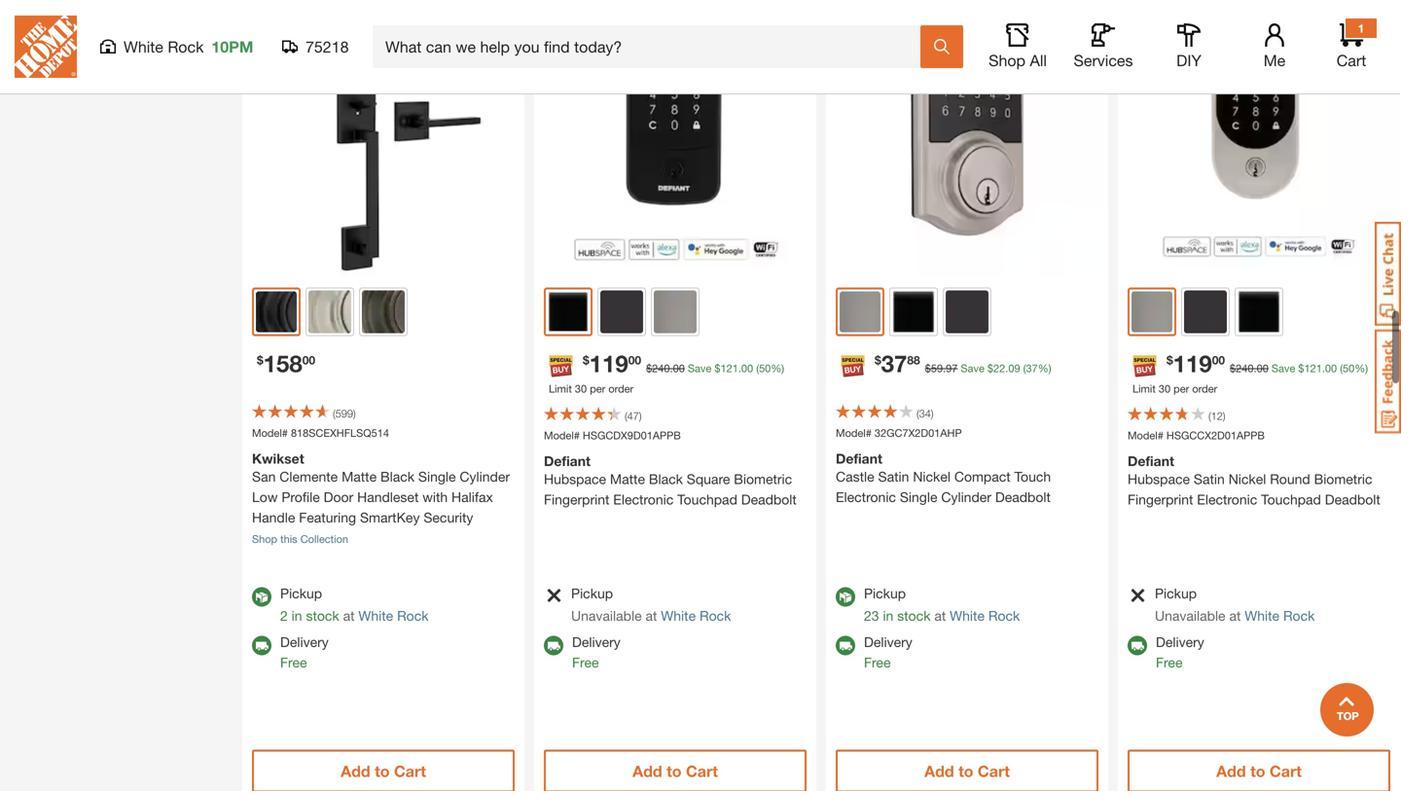 Task type: describe. For each thing, give the bounding box(es) containing it.
satin for 119
[[1194, 471, 1225, 487]]

to for 2 in stock
[[375, 762, 390, 780]]

limited stock for pickup image for first available shipping icon from the left
[[544, 587, 562, 604]]

34
[[919, 407, 931, 420]]

matte inside defiant hubspace matte black square biometric fingerprint electronic touchpad deadbolt
[[610, 471, 645, 487]]

$ 37 88
[[875, 349, 920, 377]]

door
[[324, 489, 353, 505]]

compact
[[954, 468, 1011, 485]]

4 to from the left
[[1250, 762, 1265, 780]]

cart 1
[[1337, 21, 1366, 70]]

limit for defiant hubspace satin nickel round biometric fingerprint electronic touchpad deadbolt
[[1133, 382, 1156, 395]]

low
[[252, 489, 278, 505]]

in for 2
[[292, 608, 302, 624]]

profile
[[282, 489, 320, 505]]

cart for pickup 23 in stock at white rock
[[978, 762, 1010, 780]]

round
[[1270, 471, 1310, 487]]

defiant for defiant castle satin nickel compact touch electronic single cylinder deadbolt
[[836, 450, 882, 467]]

delivery for 2nd available shipping icon from left
[[864, 634, 912, 650]]

4 add from the left
[[1216, 762, 1246, 780]]

defiant castle satin nickel compact touch electronic single cylinder deadbolt
[[836, 450, 1051, 505]]

with
[[423, 489, 448, 505]]

75218 button
[[282, 37, 349, 56]]

model# 818scexhflsq514
[[252, 427, 389, 439]]

( 47 )
[[625, 410, 642, 422]]

fingerprint for hubspace satin nickel round biometric fingerprint electronic touchpad deadbolt
[[1128, 491, 1193, 507]]

limited stock for pickup image for 3rd available shipping icon from the left
[[1128, 587, 1146, 604]]

defiant for defiant hubspace satin nickel round biometric fingerprint electronic touchpad deadbolt
[[1128, 453, 1174, 469]]

0 horizontal spatial 37
[[881, 349, 907, 377]]

touch
[[1014, 468, 1051, 485]]

add for 2 in stock
[[341, 762, 370, 780]]

live chat image
[[1375, 222, 1401, 326]]

hubspace for hubspace matte black square biometric fingerprint electronic touchpad deadbolt
[[544, 471, 606, 487]]

biometric for square
[[734, 471, 792, 487]]

12
[[1211, 410, 1223, 422]]

me
[[1264, 51, 1286, 70]]

1 satin nickel image from the left
[[308, 290, 351, 333]]

4 add to cart from the left
[[1216, 762, 1302, 780]]

00 inside $ 158 00
[[302, 353, 315, 367]]

per for matte
[[590, 382, 605, 395]]

240 for black
[[652, 362, 670, 375]]

feedback link image
[[1375, 329, 1401, 434]]

add for 23 in stock
[[924, 762, 954, 780]]

electronic for hubspace satin nickel round biometric fingerprint electronic touchpad deadbolt
[[1197, 491, 1257, 507]]

09
[[1008, 362, 1020, 375]]

shop all
[[989, 51, 1047, 70]]

3 white rock link from the left
[[950, 608, 1020, 624]]

touchpad for square
[[677, 491, 737, 507]]

deadbolt for defiant castle satin nickel compact touch electronic single cylinder deadbolt
[[995, 489, 1051, 505]]

at inside pickup 23 in stock at white rock
[[934, 608, 946, 624]]

order for satin
[[1192, 382, 1217, 395]]

pickup 23 in stock at white rock
[[864, 585, 1020, 624]]

handleset
[[357, 489, 419, 505]]

delivery free for 3rd available shipping icon from the left
[[1156, 634, 1204, 670]]

22
[[993, 362, 1005, 375]]

3 . from the left
[[943, 362, 946, 375]]

defiant hubspace matte black square biometric fingerprint electronic touchpad deadbolt
[[544, 453, 797, 507]]

rock inside pickup 23 in stock at white rock
[[988, 608, 1020, 624]]

47
[[627, 410, 639, 422]]

6 . from the left
[[1322, 362, 1325, 375]]

pickup inside pickup 23 in stock at white rock
[[864, 585, 906, 601]]

delivery free for first available shipping icon from the left
[[572, 634, 621, 670]]

) for defiant hubspace satin nickel round biometric fingerprint electronic touchpad deadbolt
[[1223, 410, 1225, 422]]

kwikset san clemente matte black single cylinder low profile door handleset with halifax handle featuring smartkey security shop this collection
[[252, 450, 510, 545]]

shop all button
[[987, 23, 1049, 70]]

cart for pickup 2 in stock at white rock
[[394, 762, 426, 780]]

4 pickup from the left
[[1155, 585, 1197, 601]]

( 599 )
[[333, 407, 356, 420]]

32gc7x2d01ahp
[[875, 427, 962, 439]]

all
[[1030, 51, 1047, 70]]

defiant hubspace satin nickel round biometric fingerprint electronic touchpad deadbolt
[[1128, 453, 1380, 507]]

pickup unavailable at white rock for 3rd available shipping icon from the left
[[1155, 585, 1315, 624]]

$ 158 00
[[257, 349, 315, 377]]

119 for matte
[[589, 349, 628, 377]]

stock for 2 in stock
[[306, 608, 339, 624]]

unavailable for first available shipping icon from the left
[[571, 608, 642, 624]]

electronic inside defiant castle satin nickel compact touch electronic single cylinder deadbolt
[[836, 489, 896, 505]]

$ 59 . 97 save $ 22 . 09 ( 37 %)
[[925, 362, 1051, 375]]

2 matte black image from the left
[[1238, 290, 1280, 333]]

white rock 10pm
[[124, 37, 253, 56]]

) up '818scexhflsq514'
[[353, 407, 356, 420]]

158
[[263, 349, 302, 377]]

1
[[1358, 21, 1364, 35]]

smartkey
[[360, 509, 420, 525]]

hubspace satin nickel round biometric fingerprint electronic touchpad deadbolt image
[[1118, 0, 1400, 278]]

model# hsgcdx9d01appb
[[544, 429, 681, 442]]

shop inside kwikset san clemente matte black single cylinder low profile door handleset with halifax handle featuring smartkey security shop this collection
[[252, 533, 277, 545]]

2 aged bronze image from the left
[[946, 290, 989, 333]]

satin for 37
[[878, 468, 909, 485]]

add to cart button for 23 in stock
[[836, 750, 1098, 791]]

2 pickup from the left
[[571, 585, 613, 601]]

pickup inside pickup 2 in stock at white rock
[[280, 585, 322, 601]]

available for pickup image
[[836, 587, 855, 607]]

per for satin
[[1174, 382, 1189, 395]]

single inside kwikset san clemente matte black single cylinder low profile door handleset with halifax handle featuring smartkey security shop this collection
[[418, 468, 456, 485]]

limit for defiant hubspace matte black square biometric fingerprint electronic touchpad deadbolt
[[549, 382, 572, 395]]

2
[[280, 608, 288, 624]]

hubspace for hubspace satin nickel round biometric fingerprint electronic touchpad deadbolt
[[1128, 471, 1190, 487]]

23
[[864, 608, 879, 624]]

$ 240 . 00 save $ 121 . 00 ( 50 %) limit 30 per order for nickel
[[1133, 362, 1368, 395]]

pickup 2 in stock at white rock
[[280, 585, 429, 624]]

deadbolt for defiant hubspace matte black square biometric fingerprint electronic touchpad deadbolt
[[741, 491, 797, 507]]

single inside defiant castle satin nickel compact touch electronic single cylinder deadbolt
[[900, 489, 937, 505]]

clemente
[[280, 468, 338, 485]]

collection
[[300, 533, 348, 545]]

model# 32gc7x2d01ahp
[[836, 427, 962, 439]]

san clemente matte black single cylinder low profile door handleset with halifax handle featuring smartkey security image
[[242, 0, 524, 278]]

97
[[946, 362, 958, 375]]

model# for defiant castle satin nickel compact touch electronic single cylinder deadbolt
[[836, 427, 872, 439]]

delivery free for 2nd available shipping icon from left
[[864, 634, 912, 670]]

services button
[[1072, 23, 1134, 70]]

30 for defiant hubspace matte black square biometric fingerprint electronic touchpad deadbolt
[[575, 382, 587, 395]]

venetian bronze image
[[362, 290, 405, 333]]

nickel for 119
[[1229, 471, 1266, 487]]

free for 2nd available shipping icon from left
[[864, 654, 891, 670]]



Task type: vqa. For each thing, say whether or not it's contained in the screenshot.
$ 240 . 00 Save $ 121 . 00 ( 50 %) Limit 30 per order to the left
yes



Task type: locate. For each thing, give the bounding box(es) containing it.
touchpad inside defiant hubspace satin nickel round biometric fingerprint electronic touchpad deadbolt
[[1261, 491, 1321, 507]]

88
[[907, 353, 920, 367]]

2 save from the left
[[961, 362, 985, 375]]

2 add from the left
[[633, 762, 662, 780]]

1 pickup from the left
[[280, 585, 322, 601]]

2 satin nickel image from the left
[[1132, 291, 1172, 332]]

add to cart button for unavailable at
[[544, 750, 807, 791]]

3 save from the left
[[1272, 362, 1295, 375]]

0 horizontal spatial 50
[[759, 362, 771, 375]]

0 horizontal spatial 30
[[575, 382, 587, 395]]

order up ( 47 )
[[608, 382, 634, 395]]

1 pickup unavailable at white rock from the left
[[571, 585, 731, 624]]

black
[[380, 468, 414, 485], [649, 471, 683, 487]]

1 limited stock for pickup image from the left
[[544, 587, 562, 604]]

shop left all
[[989, 51, 1026, 70]]

san
[[252, 468, 276, 485]]

0 vertical spatial single
[[418, 468, 456, 485]]

limit up model# hsgcdx9d01appb on the left bottom
[[549, 382, 572, 395]]

0 horizontal spatial touchpad
[[677, 491, 737, 507]]

1 stock from the left
[[306, 608, 339, 624]]

satin nickel image
[[308, 290, 351, 333], [654, 290, 697, 333]]

cylinder inside kwikset san clemente matte black single cylinder low profile door handleset with halifax handle featuring smartkey security shop this collection
[[460, 468, 510, 485]]

the home depot logo image
[[15, 16, 77, 78]]

add to cart for unavailable at
[[633, 762, 718, 780]]

black inside defiant hubspace matte black square biometric fingerprint electronic touchpad deadbolt
[[649, 471, 683, 487]]

delivery for first available shipping icon from the left
[[572, 634, 621, 650]]

1 horizontal spatial 121
[[1304, 362, 1322, 375]]

3 add from the left
[[924, 762, 954, 780]]

castle
[[836, 468, 874, 485]]

delivery for available shipping image
[[280, 634, 329, 650]]

1 to from the left
[[375, 762, 390, 780]]

services
[[1074, 51, 1133, 70]]

biometric right the round
[[1314, 471, 1372, 487]]

2 50 from the left
[[1343, 362, 1355, 375]]

$
[[257, 353, 263, 367], [583, 353, 589, 367], [875, 353, 881, 367], [1167, 353, 1173, 367], [646, 362, 652, 375], [715, 362, 720, 375], [925, 362, 931, 375], [987, 362, 993, 375], [1230, 362, 1236, 375], [1298, 362, 1304, 375]]

2 121 from the left
[[1304, 362, 1322, 375]]

single down 32gc7x2d01ahp
[[900, 489, 937, 505]]

add
[[341, 762, 370, 780], [633, 762, 662, 780], [924, 762, 954, 780], [1216, 762, 1246, 780]]

0 horizontal spatial defiant
[[544, 453, 591, 469]]

240 up hsgcdx9d01appb
[[652, 362, 670, 375]]

add to cart for 23 in stock
[[924, 762, 1010, 780]]

1 119 from the left
[[589, 349, 628, 377]]

1 horizontal spatial black
[[649, 471, 683, 487]]

) up hsgcdx9d01appb
[[639, 410, 642, 422]]

1 horizontal spatial $ 240 . 00 save $ 121 . 00 ( 50 %) limit 30 per order
[[1133, 362, 1368, 395]]

defiant down model# hsgcdx9d01appb on the left bottom
[[544, 453, 591, 469]]

4 delivery from the left
[[1156, 634, 1204, 650]]

satin
[[878, 468, 909, 485], [1194, 471, 1225, 487]]

nickel left the round
[[1229, 471, 1266, 487]]

satin nickel image for 119
[[1132, 291, 1172, 332]]

2 free from the left
[[572, 654, 599, 670]]

$ inside $ 158 00
[[257, 353, 263, 367]]

0 horizontal spatial biometric
[[734, 471, 792, 487]]

available shipping image
[[544, 636, 563, 655], [836, 636, 855, 655], [1128, 636, 1147, 655]]

castle satin nickel compact touch electronic single cylinder deadbolt image
[[826, 0, 1108, 278]]

2 . from the left
[[738, 362, 741, 375]]

0 horizontal spatial shop
[[252, 533, 277, 545]]

biometric inside defiant hubspace matte black square biometric fingerprint electronic touchpad deadbolt
[[734, 471, 792, 487]]

add for unavailable at
[[633, 762, 662, 780]]

at
[[343, 608, 355, 624], [646, 608, 657, 624], [934, 608, 946, 624], [1229, 608, 1241, 624]]

unavailable for 3rd available shipping icon from the left
[[1155, 608, 1226, 624]]

save for defiant hubspace satin nickel round biometric fingerprint electronic touchpad deadbolt
[[1272, 362, 1295, 375]]

$ 119 00
[[583, 349, 641, 377], [1167, 349, 1225, 377]]

in right 23 on the right bottom of the page
[[883, 608, 894, 624]]

fingerprint down model# hsgcdx9d01appb on the left bottom
[[544, 491, 609, 507]]

handle
[[252, 509, 295, 525]]

defiant
[[836, 450, 882, 467], [544, 453, 591, 469], [1128, 453, 1174, 469]]

aged bronze image for defiant hubspace matte black square biometric fingerprint electronic touchpad deadbolt
[[600, 290, 643, 333]]

single up the with
[[418, 468, 456, 485]]

me button
[[1243, 23, 1306, 70]]

hubspace matte black square biometric fingerprint electronic touchpad deadbolt image
[[534, 0, 816, 278]]

2 horizontal spatial defiant
[[1128, 453, 1174, 469]]

1 vertical spatial cylinder
[[941, 489, 991, 505]]

) up hsgccx2d01appb
[[1223, 410, 1225, 422]]

3 pickup from the left
[[864, 585, 906, 601]]

1 horizontal spatial limited stock for pickup image
[[1128, 587, 1146, 604]]

0 horizontal spatial pickup unavailable at white rock
[[571, 585, 731, 624]]

free for available shipping image
[[280, 654, 307, 670]]

per up model# hsgcdx9d01appb on the left bottom
[[590, 382, 605, 395]]

$ 119 00 up 12
[[1167, 349, 1225, 377]]

2 to from the left
[[667, 762, 682, 780]]

fingerprint for hubspace matte black square biometric fingerprint electronic touchpad deadbolt
[[544, 491, 609, 507]]

add to cart button
[[252, 750, 515, 791], [544, 750, 807, 791], [836, 750, 1098, 791], [1128, 750, 1390, 791]]

hubspace down model# hsgcdx9d01appb on the left bottom
[[544, 471, 606, 487]]

1 horizontal spatial save
[[961, 362, 985, 375]]

0 horizontal spatial aged bronze image
[[600, 290, 643, 333]]

matte black image for 158
[[256, 291, 297, 332]]

single
[[418, 468, 456, 485], [900, 489, 937, 505]]

599
[[335, 407, 353, 420]]

2 horizontal spatial electronic
[[1197, 491, 1257, 507]]

model# for defiant hubspace satin nickel round biometric fingerprint electronic touchpad deadbolt
[[1128, 429, 1164, 442]]

touchpad down the round
[[1261, 491, 1321, 507]]

security
[[424, 509, 473, 525]]

model# up kwikset
[[252, 427, 288, 439]]

deadbolt
[[995, 489, 1051, 505], [741, 491, 797, 507], [1325, 491, 1380, 507]]

to
[[375, 762, 390, 780], [667, 762, 682, 780], [958, 762, 973, 780], [1250, 762, 1265, 780]]

order up 12
[[1192, 382, 1217, 395]]

$ 240 . 00 save $ 121 . 00 ( 50 %) limit 30 per order
[[549, 362, 784, 395], [1133, 362, 1368, 395]]

3 add to cart from the left
[[924, 762, 1010, 780]]

stock right 23 on the right bottom of the page
[[897, 608, 931, 624]]

0 vertical spatial shop
[[989, 51, 1026, 70]]

aged bronze image for defiant hubspace satin nickel round biometric fingerprint electronic touchpad deadbolt
[[1184, 290, 1227, 333]]

deadbolt inside defiant hubspace satin nickel round biometric fingerprint electronic touchpad deadbolt
[[1325, 491, 1380, 507]]

add to cart button for 2 in stock
[[252, 750, 515, 791]]

hsgccx2d01appb
[[1167, 429, 1265, 442]]

1 save from the left
[[688, 362, 712, 375]]

1 matte black image from the left
[[256, 291, 297, 332]]

electronic down hsgccx2d01appb
[[1197, 491, 1257, 507]]

square
[[687, 471, 730, 487]]

%)
[[771, 362, 784, 375], [1038, 362, 1051, 375], [1355, 362, 1368, 375]]

limited stock for pickup image
[[544, 587, 562, 604], [1128, 587, 1146, 604]]

1 horizontal spatial 30
[[1159, 382, 1171, 395]]

satin inside defiant castle satin nickel compact touch electronic single cylinder deadbolt
[[878, 468, 909, 485]]

0 horizontal spatial $ 119 00
[[583, 349, 641, 377]]

00
[[302, 353, 315, 367], [628, 353, 641, 367], [1212, 353, 1225, 367], [673, 362, 685, 375], [741, 362, 753, 375], [1257, 362, 1269, 375], [1325, 362, 1337, 375]]

pickup
[[280, 585, 322, 601], [571, 585, 613, 601], [864, 585, 906, 601], [1155, 585, 1197, 601]]

5 . from the left
[[1254, 362, 1257, 375]]

0 horizontal spatial limit
[[549, 382, 572, 395]]

3 available shipping image from the left
[[1128, 636, 1147, 655]]

hsgcdx9d01appb
[[583, 429, 681, 442]]

diy
[[1176, 51, 1202, 70]]

1 horizontal spatial %)
[[1038, 362, 1051, 375]]

0 horizontal spatial matte black image
[[892, 290, 935, 333]]

1 horizontal spatial 37
[[1026, 362, 1038, 375]]

0 vertical spatial cylinder
[[460, 468, 510, 485]]

1 horizontal spatial satin nickel image
[[654, 290, 697, 333]]

37 left 59
[[881, 349, 907, 377]]

deadbolt inside defiant castle satin nickel compact touch electronic single cylinder deadbolt
[[995, 489, 1051, 505]]

cylinder up halifax
[[460, 468, 510, 485]]

1 limit from the left
[[549, 382, 572, 395]]

1 unavailable from the left
[[571, 608, 642, 624]]

satin nickel image for 37
[[840, 291, 881, 332]]

stock for 23 in stock
[[897, 608, 931, 624]]

0 horizontal spatial hubspace
[[544, 471, 606, 487]]

fingerprint inside defiant hubspace satin nickel round biometric fingerprint electronic touchpad deadbolt
[[1128, 491, 1193, 507]]

in inside pickup 23 in stock at white rock
[[883, 608, 894, 624]]

1 . from the left
[[670, 362, 673, 375]]

cart
[[1337, 51, 1366, 70], [394, 762, 426, 780], [686, 762, 718, 780], [978, 762, 1010, 780], [1270, 762, 1302, 780]]

30 for defiant hubspace satin nickel round biometric fingerprint electronic touchpad deadbolt
[[1159, 382, 1171, 395]]

2 hubspace from the left
[[1128, 471, 1190, 487]]

1 horizontal spatial defiant
[[836, 450, 882, 467]]

$ 240 . 00 save $ 121 . 00 ( 50 %) limit 30 per order up 12
[[1133, 362, 1368, 395]]

10pm
[[212, 37, 253, 56]]

$ 240 . 00 save $ 121 . 00 ( 50 %) limit 30 per order up ( 47 )
[[549, 362, 784, 395]]

0 horizontal spatial 121
[[720, 362, 738, 375]]

electronic
[[836, 489, 896, 505], [613, 491, 674, 507], [1197, 491, 1257, 507]]

biometric for round
[[1314, 471, 1372, 487]]

2 horizontal spatial %)
[[1355, 362, 1368, 375]]

59
[[931, 362, 943, 375]]

at inside pickup 2 in stock at white rock
[[343, 608, 355, 624]]

nickel inside defiant castle satin nickel compact touch electronic single cylinder deadbolt
[[913, 468, 951, 485]]

model# left hsgccx2d01appb
[[1128, 429, 1164, 442]]

0 horizontal spatial $ 240 . 00 save $ 121 . 00 ( 50 %) limit 30 per order
[[549, 362, 784, 395]]

to for 23 in stock
[[958, 762, 973, 780]]

1 vertical spatial shop
[[252, 533, 277, 545]]

) up 32gc7x2d01ahp
[[931, 407, 934, 420]]

biometric right square
[[734, 471, 792, 487]]

1 white rock link from the left
[[358, 608, 429, 624]]

0 horizontal spatial save
[[688, 362, 712, 375]]

0 horizontal spatial electronic
[[613, 491, 674, 507]]

3 to from the left
[[958, 762, 973, 780]]

stock inside pickup 2 in stock at white rock
[[306, 608, 339, 624]]

2 119 from the left
[[1173, 349, 1212, 377]]

matte black image for 240
[[548, 291, 589, 332]]

1 delivery free from the left
[[280, 634, 329, 670]]

model# up castle
[[836, 427, 872, 439]]

2 add to cart button from the left
[[544, 750, 807, 791]]

model# for defiant hubspace matte black square biometric fingerprint electronic touchpad deadbolt
[[544, 429, 580, 442]]

0 horizontal spatial limited stock for pickup image
[[544, 587, 562, 604]]

delivery free
[[280, 634, 329, 670], [572, 634, 621, 670], [864, 634, 912, 670], [1156, 634, 1204, 670]]

4 at from the left
[[1229, 608, 1241, 624]]

defiant inside defiant hubspace matte black square biometric fingerprint electronic touchpad deadbolt
[[544, 453, 591, 469]]

to for unavailable at
[[667, 762, 682, 780]]

matte black image
[[892, 290, 935, 333], [1238, 290, 1280, 333]]

2 order from the left
[[1192, 382, 1217, 395]]

shop down the handle
[[252, 533, 277, 545]]

1 add from the left
[[341, 762, 370, 780]]

2 satin nickel image from the left
[[654, 290, 697, 333]]

50 for defiant hubspace satin nickel round biometric fingerprint electronic touchpad deadbolt
[[1343, 362, 1355, 375]]

delivery for 3rd available shipping icon from the left
[[1156, 634, 1204, 650]]

2 available shipping image from the left
[[836, 636, 855, 655]]

3 add to cart button from the left
[[836, 750, 1098, 791]]

cylinder inside defiant castle satin nickel compact touch electronic single cylinder deadbolt
[[941, 489, 991, 505]]

available for pickup image
[[252, 587, 271, 607]]

shop inside shop all 'button'
[[989, 51, 1026, 70]]

1 50 from the left
[[759, 362, 771, 375]]

stock
[[306, 608, 339, 624], [897, 608, 931, 624]]

2 fingerprint from the left
[[1128, 491, 1193, 507]]

What can we help you find today? search field
[[385, 26, 919, 67]]

hubspace inside defiant hubspace satin nickel round biometric fingerprint electronic touchpad deadbolt
[[1128, 471, 1190, 487]]

white inside pickup 23 in stock at white rock
[[950, 608, 985, 624]]

4 free from the left
[[1156, 654, 1183, 670]]

75218
[[306, 37, 349, 56]]

1 touchpad from the left
[[677, 491, 737, 507]]

1 horizontal spatial limit
[[1133, 382, 1156, 395]]

1 horizontal spatial 50
[[1343, 362, 1355, 375]]

1 horizontal spatial touchpad
[[1261, 491, 1321, 507]]

1 free from the left
[[280, 654, 307, 670]]

(
[[756, 362, 759, 375], [1023, 362, 1026, 375], [1340, 362, 1343, 375], [333, 407, 335, 420], [917, 407, 919, 420], [625, 410, 627, 422], [1208, 410, 1211, 422]]

white inside pickup 2 in stock at white rock
[[358, 608, 393, 624]]

1 $ 119 00 from the left
[[583, 349, 641, 377]]

) for defiant castle satin nickel compact touch electronic single cylinder deadbolt
[[931, 407, 934, 420]]

pickup unavailable at white rock
[[571, 585, 731, 624], [1155, 585, 1315, 624]]

3 delivery from the left
[[864, 634, 912, 650]]

0 horizontal spatial in
[[292, 608, 302, 624]]

in for 23
[[883, 608, 894, 624]]

1 horizontal spatial 240
[[1236, 362, 1254, 375]]

limit up model# hsgccx2d01appb
[[1133, 382, 1156, 395]]

defiant inside defiant castle satin nickel compact touch electronic single cylinder deadbolt
[[836, 450, 882, 467]]

0 horizontal spatial 240
[[652, 362, 670, 375]]

30 up model# hsgcdx9d01appb on the left bottom
[[575, 382, 587, 395]]

$ 119 00 for satin
[[1167, 349, 1225, 377]]

1 horizontal spatial order
[[1192, 382, 1217, 395]]

fingerprint inside defiant hubspace matte black square biometric fingerprint electronic touchpad deadbolt
[[544, 491, 609, 507]]

in right 2
[[292, 608, 302, 624]]

1 per from the left
[[590, 382, 605, 395]]

delivery free for available shipping image
[[280, 634, 329, 670]]

1 delivery from the left
[[280, 634, 329, 650]]

electronic inside defiant hubspace satin nickel round biometric fingerprint electronic touchpad deadbolt
[[1197, 491, 1257, 507]]

2 240 from the left
[[1236, 362, 1254, 375]]

1 horizontal spatial deadbolt
[[995, 489, 1051, 505]]

1 $ 240 . 00 save $ 121 . 00 ( 50 %) limit 30 per order from the left
[[549, 362, 784, 395]]

0 horizontal spatial satin nickel image
[[308, 290, 351, 333]]

biometric inside defiant hubspace satin nickel round biometric fingerprint electronic touchpad deadbolt
[[1314, 471, 1372, 487]]

1 horizontal spatial biometric
[[1314, 471, 1372, 487]]

add to cart for 2 in stock
[[341, 762, 426, 780]]

240 for nickel
[[1236, 362, 1254, 375]]

2 touchpad from the left
[[1261, 491, 1321, 507]]

1 121 from the left
[[720, 362, 738, 375]]

4 white rock link from the left
[[1245, 608, 1315, 624]]

this
[[280, 533, 297, 545]]

3 aged bronze image from the left
[[1184, 290, 1227, 333]]

1 biometric from the left
[[734, 471, 792, 487]]

1 hubspace from the left
[[544, 471, 606, 487]]

halifax
[[452, 489, 493, 505]]

0 horizontal spatial deadbolt
[[741, 491, 797, 507]]

fingerprint down model# hsgccx2d01appb
[[1128, 491, 1193, 507]]

2 %) from the left
[[1038, 362, 1051, 375]]

1 add to cart button from the left
[[252, 750, 515, 791]]

1 horizontal spatial $ 119 00
[[1167, 349, 1225, 377]]

1 %) from the left
[[771, 362, 784, 375]]

2 in from the left
[[883, 608, 894, 624]]

121 for square
[[720, 362, 738, 375]]

0 horizontal spatial matte
[[342, 468, 377, 485]]

2 per from the left
[[1174, 382, 1189, 395]]

defiant up castle
[[836, 450, 882, 467]]

2 matte black image from the left
[[548, 291, 589, 332]]

119 for satin
[[1173, 349, 1212, 377]]

1 horizontal spatial aged bronze image
[[946, 290, 989, 333]]

0 horizontal spatial black
[[380, 468, 414, 485]]

121
[[720, 362, 738, 375], [1304, 362, 1322, 375]]

free for 3rd available shipping icon from the left
[[1156, 654, 1183, 670]]

818scexhflsq514
[[291, 427, 389, 439]]

2 delivery free from the left
[[572, 634, 621, 670]]

( 34 )
[[917, 407, 934, 420]]

1 horizontal spatial in
[[883, 608, 894, 624]]

satin down hsgccx2d01appb
[[1194, 471, 1225, 487]]

119 up ( 47 )
[[589, 349, 628, 377]]

0 horizontal spatial 119
[[589, 349, 628, 377]]

hubspace down model# hsgccx2d01appb
[[1128, 471, 1190, 487]]

touchpad for round
[[1261, 491, 1321, 507]]

shop this collection link
[[252, 533, 348, 545]]

4 . from the left
[[1005, 362, 1008, 375]]

0 horizontal spatial order
[[608, 382, 634, 395]]

order
[[608, 382, 634, 395], [1192, 382, 1217, 395]]

free for first available shipping icon from the left
[[572, 654, 599, 670]]

2 horizontal spatial save
[[1272, 362, 1295, 375]]

matte down hsgcdx9d01appb
[[610, 471, 645, 487]]

matte up the door at the left bottom
[[342, 468, 377, 485]]

1 fingerprint from the left
[[544, 491, 609, 507]]

nickel down 32gc7x2d01ahp
[[913, 468, 951, 485]]

satin right castle
[[878, 468, 909, 485]]

( 12 )
[[1208, 410, 1225, 422]]

matte
[[342, 468, 377, 485], [610, 471, 645, 487]]

electronic down castle
[[836, 489, 896, 505]]

nickel for 37
[[913, 468, 951, 485]]

2 30 from the left
[[1159, 382, 1171, 395]]

1 horizontal spatial hubspace
[[1128, 471, 1190, 487]]

featuring
[[299, 509, 356, 525]]

2 biometric from the left
[[1314, 471, 1372, 487]]

0 horizontal spatial satin
[[878, 468, 909, 485]]

0 horizontal spatial %)
[[771, 362, 784, 375]]

1 available shipping image from the left
[[544, 636, 563, 655]]

matte inside kwikset san clemente matte black single cylinder low profile door handleset with halifax handle featuring smartkey security shop this collection
[[342, 468, 377, 485]]

3 at from the left
[[934, 608, 946, 624]]

per
[[590, 382, 605, 395], [1174, 382, 1189, 395]]

1 horizontal spatial pickup unavailable at white rock
[[1155, 585, 1315, 624]]

$ inside $ 37 88
[[875, 353, 881, 367]]

0 horizontal spatial fingerprint
[[544, 491, 609, 507]]

1 order from the left
[[608, 382, 634, 395]]

deadbolt inside defiant hubspace matte black square biometric fingerprint electronic touchpad deadbolt
[[741, 491, 797, 507]]

per up model# hsgccx2d01appb
[[1174, 382, 1189, 395]]

aged bronze image
[[600, 290, 643, 333], [946, 290, 989, 333], [1184, 290, 1227, 333]]

1 240 from the left
[[652, 362, 670, 375]]

electronic inside defiant hubspace matte black square biometric fingerprint electronic touchpad deadbolt
[[613, 491, 674, 507]]

1 horizontal spatial unavailable
[[1155, 608, 1226, 624]]

1 horizontal spatial nickel
[[1229, 471, 1266, 487]]

black up handleset
[[380, 468, 414, 485]]

2 delivery from the left
[[572, 634, 621, 650]]

)
[[353, 407, 356, 420], [931, 407, 934, 420], [639, 410, 642, 422], [1223, 410, 1225, 422]]

2 pickup unavailable at white rock from the left
[[1155, 585, 1315, 624]]

3 free from the left
[[864, 654, 891, 670]]

delivery
[[280, 634, 329, 650], [572, 634, 621, 650], [864, 634, 912, 650], [1156, 634, 1204, 650]]

save for defiant hubspace matte black square biometric fingerprint electronic touchpad deadbolt
[[688, 362, 712, 375]]

0 horizontal spatial satin nickel image
[[840, 291, 881, 332]]

matte black image
[[256, 291, 297, 332], [548, 291, 589, 332]]

touchpad inside defiant hubspace matte black square biometric fingerprint electronic touchpad deadbolt
[[677, 491, 737, 507]]

touchpad down square
[[677, 491, 737, 507]]

%) for defiant hubspace satin nickel round biometric fingerprint electronic touchpad deadbolt
[[1355, 362, 1368, 375]]

$ 119 00 for matte
[[583, 349, 641, 377]]

121 for round
[[1304, 362, 1322, 375]]

37 right 09
[[1026, 362, 1038, 375]]

1 at from the left
[[343, 608, 355, 624]]

black inside kwikset san clemente matte black single cylinder low profile door handleset with halifax handle featuring smartkey security shop this collection
[[380, 468, 414, 485]]

white rock link
[[358, 608, 429, 624], [661, 608, 731, 624], [950, 608, 1020, 624], [1245, 608, 1315, 624]]

2 stock from the left
[[897, 608, 931, 624]]

stock inside pickup 23 in stock at white rock
[[897, 608, 931, 624]]

defiant down model# hsgccx2d01appb
[[1128, 453, 1174, 469]]

kwikset
[[252, 450, 304, 467]]

1 horizontal spatial fingerprint
[[1128, 491, 1193, 507]]

1 horizontal spatial 119
[[1173, 349, 1212, 377]]

white
[[124, 37, 163, 56], [358, 608, 393, 624], [661, 608, 696, 624], [950, 608, 985, 624], [1245, 608, 1280, 624]]

0 horizontal spatial per
[[590, 382, 605, 395]]

in inside pickup 2 in stock at white rock
[[292, 608, 302, 624]]

1 30 from the left
[[575, 382, 587, 395]]

1 horizontal spatial single
[[900, 489, 937, 505]]

$ 240 . 00 save $ 121 . 00 ( 50 %) limit 30 per order for black
[[549, 362, 784, 395]]

hubspace
[[544, 471, 606, 487], [1128, 471, 1190, 487]]

2 limited stock for pickup image from the left
[[1128, 587, 1146, 604]]

1 satin nickel image from the left
[[840, 291, 881, 332]]

limit
[[549, 382, 572, 395], [1133, 382, 1156, 395]]

1 horizontal spatial matte
[[610, 471, 645, 487]]

nickel inside defiant hubspace satin nickel round biometric fingerprint electronic touchpad deadbolt
[[1229, 471, 1266, 487]]

119
[[589, 349, 628, 377], [1173, 349, 1212, 377]]

2 $ 240 . 00 save $ 121 . 00 ( 50 %) limit 30 per order from the left
[[1133, 362, 1368, 395]]

pickup unavailable at white rock for first available shipping icon from the left
[[571, 585, 731, 624]]

2 horizontal spatial available shipping image
[[1128, 636, 1147, 655]]

) for defiant hubspace matte black square biometric fingerprint electronic touchpad deadbolt
[[639, 410, 642, 422]]

%) for defiant hubspace matte black square biometric fingerprint electronic touchpad deadbolt
[[771, 362, 784, 375]]

electronic down hsgcdx9d01appb
[[613, 491, 674, 507]]

0 horizontal spatial matte black image
[[256, 291, 297, 332]]

3 %) from the left
[[1355, 362, 1368, 375]]

deadbolt for defiant hubspace satin nickel round biometric fingerprint electronic touchpad deadbolt
[[1325, 491, 1380, 507]]

119 up 12
[[1173, 349, 1212, 377]]

30 up model# hsgccx2d01appb
[[1159, 382, 1171, 395]]

electronic for hubspace matte black square biometric fingerprint electronic touchpad deadbolt
[[613, 491, 674, 507]]

rock inside pickup 2 in stock at white rock
[[397, 608, 429, 624]]

240 up hsgccx2d01appb
[[1236, 362, 1254, 375]]

30
[[575, 382, 587, 395], [1159, 382, 1171, 395]]

2 $ 119 00 from the left
[[1167, 349, 1225, 377]]

0 horizontal spatial available shipping image
[[544, 636, 563, 655]]

2 horizontal spatial aged bronze image
[[1184, 290, 1227, 333]]

in
[[292, 608, 302, 624], [883, 608, 894, 624]]

1 horizontal spatial matte black image
[[548, 291, 589, 332]]

0 horizontal spatial stock
[[306, 608, 339, 624]]

free
[[280, 654, 307, 670], [572, 654, 599, 670], [864, 654, 891, 670], [1156, 654, 1183, 670]]

3 delivery free from the left
[[864, 634, 912, 670]]

order for matte
[[608, 382, 634, 395]]

1 horizontal spatial per
[[1174, 382, 1189, 395]]

model# hsgccx2d01appb
[[1128, 429, 1265, 442]]

1 horizontal spatial cylinder
[[941, 489, 991, 505]]

cart for pickup unavailable at white rock
[[686, 762, 718, 780]]

2 limit from the left
[[1133, 382, 1156, 395]]

4 delivery free from the left
[[1156, 634, 1204, 670]]

50 for defiant hubspace matte black square biometric fingerprint electronic touchpad deadbolt
[[759, 362, 771, 375]]

cylinder down compact on the bottom of page
[[941, 489, 991, 505]]

1 horizontal spatial available shipping image
[[836, 636, 855, 655]]

.
[[670, 362, 673, 375], [738, 362, 741, 375], [943, 362, 946, 375], [1005, 362, 1008, 375], [1254, 362, 1257, 375], [1322, 362, 1325, 375]]

37
[[881, 349, 907, 377], [1026, 362, 1038, 375]]

1 horizontal spatial shop
[[989, 51, 1026, 70]]

1 aged bronze image from the left
[[600, 290, 643, 333]]

0 horizontal spatial unavailable
[[571, 608, 642, 624]]

0 horizontal spatial single
[[418, 468, 456, 485]]

0 horizontal spatial cylinder
[[460, 468, 510, 485]]

available shipping image
[[252, 636, 271, 655]]

hubspace inside defiant hubspace matte black square biometric fingerprint electronic touchpad deadbolt
[[544, 471, 606, 487]]

4 add to cart button from the left
[[1128, 750, 1390, 791]]

2 at from the left
[[646, 608, 657, 624]]

defiant for defiant hubspace matte black square biometric fingerprint electronic touchpad deadbolt
[[544, 453, 591, 469]]

1 vertical spatial single
[[900, 489, 937, 505]]

1 add to cart from the left
[[341, 762, 426, 780]]

diy button
[[1158, 23, 1220, 70]]

1 horizontal spatial satin
[[1194, 471, 1225, 487]]

touchpad
[[677, 491, 737, 507], [1261, 491, 1321, 507]]

1 horizontal spatial satin nickel image
[[1132, 291, 1172, 332]]

add to cart
[[341, 762, 426, 780], [633, 762, 718, 780], [924, 762, 1010, 780], [1216, 762, 1302, 780]]

satin nickel image
[[840, 291, 881, 332], [1132, 291, 1172, 332]]

1 horizontal spatial stock
[[897, 608, 931, 624]]

stock right 2
[[306, 608, 339, 624]]

50
[[759, 362, 771, 375], [1343, 362, 1355, 375]]

1 matte black image from the left
[[892, 290, 935, 333]]

black left square
[[649, 471, 683, 487]]

$ 119 00 up ( 47 )
[[583, 349, 641, 377]]

1 horizontal spatial matte black image
[[1238, 290, 1280, 333]]

model# left hsgcdx9d01appb
[[544, 429, 580, 442]]

1 in from the left
[[292, 608, 302, 624]]

0 horizontal spatial nickel
[[913, 468, 951, 485]]

1 horizontal spatial electronic
[[836, 489, 896, 505]]

biometric
[[734, 471, 792, 487], [1314, 471, 1372, 487]]

2 horizontal spatial deadbolt
[[1325, 491, 1380, 507]]

satin inside defiant hubspace satin nickel round biometric fingerprint electronic touchpad deadbolt
[[1194, 471, 1225, 487]]

2 white rock link from the left
[[661, 608, 731, 624]]

defiant inside defiant hubspace satin nickel round biometric fingerprint electronic touchpad deadbolt
[[1128, 453, 1174, 469]]



